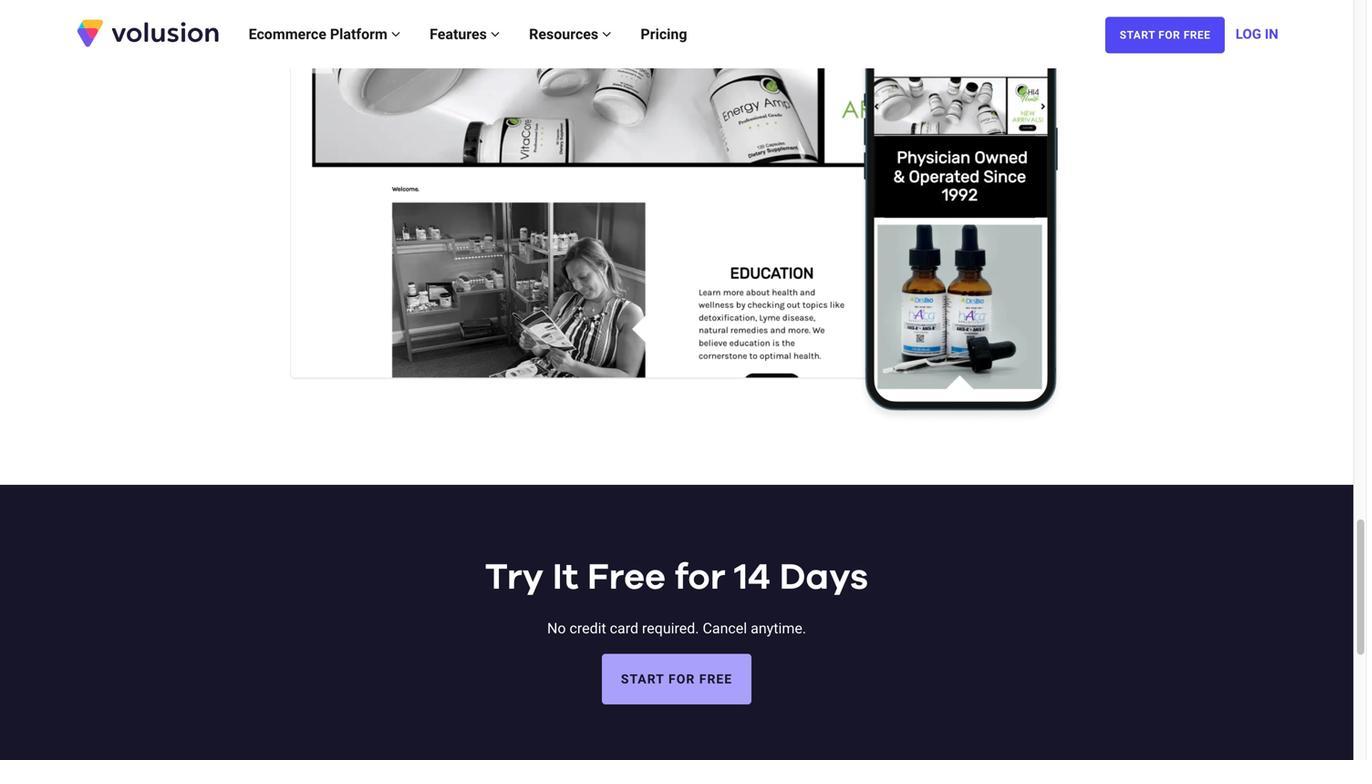 Task type: vqa. For each thing, say whether or not it's contained in the screenshot.
"Need"
no



Task type: describe. For each thing, give the bounding box(es) containing it.
features
[[430, 26, 491, 43]]

volusion logo image
[[75, 18, 221, 48]]

free for for
[[1184, 29, 1211, 42]]

14
[[735, 560, 771, 597]]

pricing
[[641, 26, 687, 43]]

platform
[[330, 26, 388, 43]]

ecommerce
[[249, 26, 326, 43]]

free
[[699, 672, 733, 687]]

anytime.
[[751, 620, 806, 638]]

credit
[[570, 620, 606, 638]]

start for free
[[1120, 29, 1211, 42]]

try
[[485, 560, 544, 597]]

angle down image for features
[[491, 27, 500, 42]]

days
[[779, 560, 868, 597]]

for
[[669, 672, 695, 687]]

for
[[675, 560, 726, 597]]

no credit card required. cancel anytime.
[[547, 620, 806, 638]]

resources link
[[515, 7, 626, 62]]

start
[[621, 672, 665, 687]]

start
[[1120, 29, 1156, 42]]



Task type: locate. For each thing, give the bounding box(es) containing it.
angle down image inside resources link
[[602, 27, 612, 42]]

no
[[547, 620, 566, 638]]

resources
[[529, 26, 602, 43]]

1 horizontal spatial angle down image
[[602, 27, 612, 42]]

cincinnati health institute image
[[290, 0, 1063, 423]]

angle down image for resources
[[602, 27, 612, 42]]

ecommerce platform
[[249, 26, 391, 43]]

pricing link
[[626, 7, 702, 62]]

required.
[[642, 620, 699, 638]]

free right for
[[1184, 29, 1211, 42]]

1 horizontal spatial free
[[1184, 29, 1211, 42]]

angle down image
[[391, 27, 401, 42]]

features link
[[415, 7, 515, 62]]

card
[[610, 620, 639, 638]]

0 horizontal spatial angle down image
[[491, 27, 500, 42]]

angle down image inside features "link"
[[491, 27, 500, 42]]

free for it
[[587, 560, 666, 597]]

start for free
[[621, 672, 733, 687]]

0 horizontal spatial free
[[587, 560, 666, 597]]

log in
[[1236, 26, 1279, 42]]

it
[[553, 560, 578, 597]]

log
[[1236, 26, 1262, 42]]

free
[[1184, 29, 1211, 42], [587, 560, 666, 597]]

cancel
[[703, 620, 747, 638]]

start for free link
[[602, 655, 752, 705]]

1 vertical spatial free
[[587, 560, 666, 597]]

angle down image
[[491, 27, 500, 42], [602, 27, 612, 42]]

try it free for 14 days
[[485, 560, 868, 597]]

ecommerce platform link
[[234, 7, 415, 62]]

angle down image left pricing link
[[602, 27, 612, 42]]

for
[[1159, 29, 1181, 42]]

1 angle down image from the left
[[491, 27, 500, 42]]

in
[[1265, 26, 1279, 42]]

2 angle down image from the left
[[602, 27, 612, 42]]

start for free link
[[1106, 17, 1225, 53]]

0 vertical spatial free
[[1184, 29, 1211, 42]]

angle down image left resources
[[491, 27, 500, 42]]

free up the card
[[587, 560, 666, 597]]

log in link
[[1236, 7, 1279, 62]]



